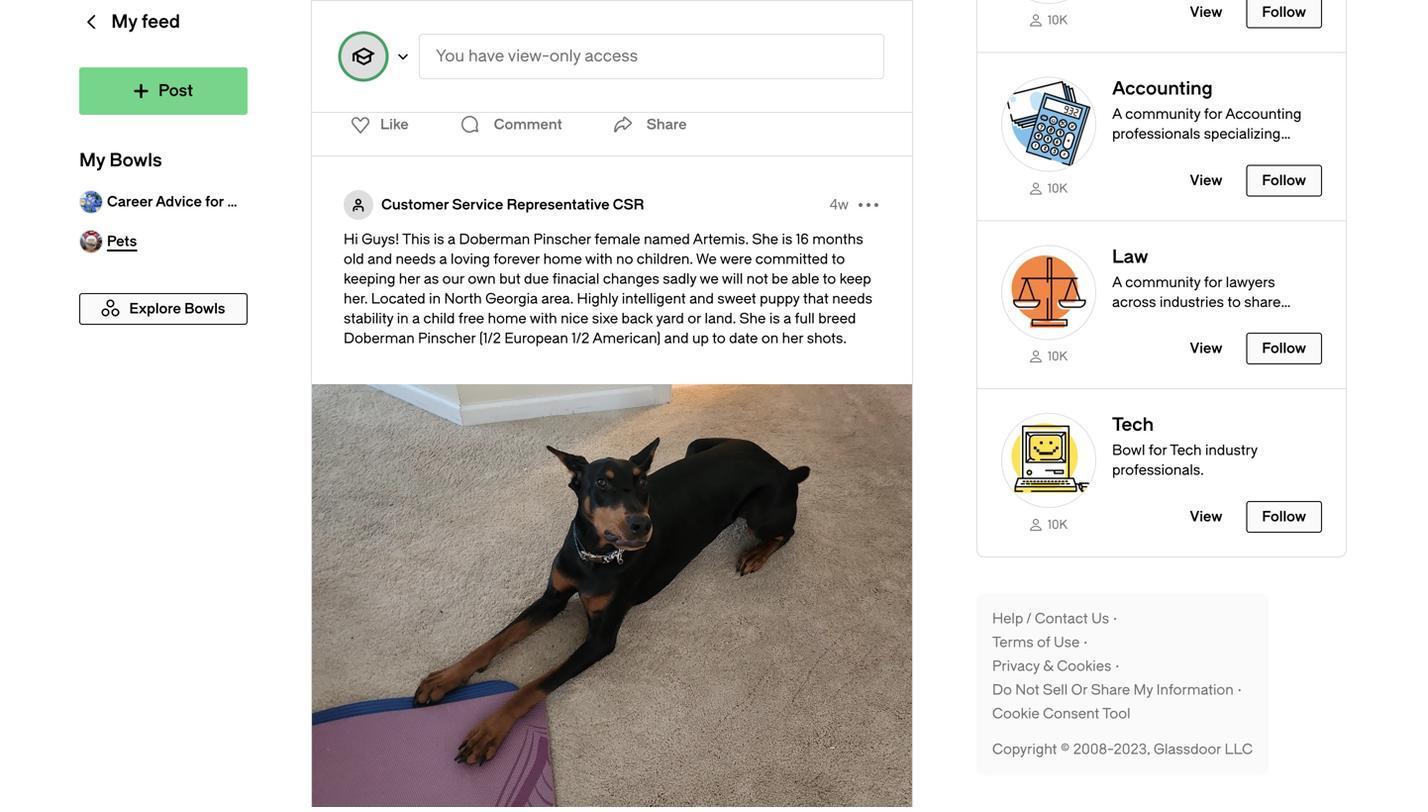 Task type: locate. For each thing, give the bounding box(es) containing it.
from
[[1322, 762, 1354, 779]]

with
[[585, 251, 613, 267], [530, 311, 557, 327]]

we
[[696, 251, 717, 267]]

as
[[424, 271, 439, 287]]

law a community for lawyers across industries to share experiences and compare notes
[[1112, 247, 1284, 350]]

0 vertical spatial home
[[543, 251, 582, 267]]

csr
[[613, 197, 644, 213]]

a left "full"
[[784, 311, 791, 327]]

my for my feed
[[111, 11, 137, 32]]

to inside law a community for lawyers across industries to share experiences and compare notes
[[1228, 294, 1241, 311]]

representative
[[507, 197, 610, 213]]

1 horizontal spatial doberman
[[459, 231, 530, 248]]

tuned
[[1203, 762, 1241, 779]]

0 horizontal spatial pinscher
[[418, 330, 476, 347]]

share inside help / contact us terms of use privacy & cookies do not sell or share my information cookie consent tool
[[1091, 682, 1130, 698]]

3 image for bowl image from the top
[[1001, 413, 1096, 508]]

3 10k from the top
[[1048, 350, 1068, 364]]

1 vertical spatial my
[[79, 150, 105, 171]]

rections list menu
[[339, 109, 415, 141]]

1 10k from the top
[[1048, 14, 1068, 27]]

service
[[452, 197, 503, 213]]

for up professionals.
[[1149, 443, 1167, 459]]

0 horizontal spatial doberman
[[344, 330, 415, 347]]

0 vertical spatial pinscher
[[534, 231, 591, 248]]

help
[[992, 611, 1023, 627]]

children.
[[637, 251, 693, 267]]

pets
[[1358, 762, 1387, 779]]

she up committed
[[752, 231, 779, 248]]

nice!
[[1132, 762, 1167, 779]]

her.
[[344, 291, 368, 307]]

1 vertical spatial with
[[530, 311, 557, 327]]

students
[[227, 194, 289, 210]]

with up 'european'
[[530, 311, 557, 327]]

tech up bowl
[[1112, 415, 1154, 436]]

guys!
[[362, 231, 399, 248]]

share up tool at the bottom right of the page
[[1091, 682, 1130, 698]]

in down as
[[429, 291, 441, 307]]

1 10k link from the top
[[1001, 12, 1096, 28]]

her left as
[[399, 271, 420, 287]]

0 vertical spatial needs
[[396, 251, 436, 267]]

and down industries
[[1196, 314, 1221, 330]]

back
[[622, 311, 653, 327]]

doberman up forever
[[459, 231, 530, 248]]

2 vertical spatial image for bowl image
[[1001, 413, 1096, 508]]

that
[[803, 291, 829, 307]]

©
[[1061, 741, 1070, 758]]

you have view-only access
[[436, 47, 638, 65]]

with left "no"
[[585, 251, 613, 267]]

you have view-only access button
[[419, 34, 885, 79]]

0 horizontal spatial needs
[[396, 251, 436, 267]]

or
[[688, 311, 701, 327]]

home
[[543, 251, 582, 267], [488, 311, 527, 327]]

4 10k from the top
[[1048, 518, 1068, 532]]

to down lawyers
[[1228, 294, 1241, 311]]

0 vertical spatial share
[[647, 116, 687, 133]]

10k link
[[1001, 12, 1096, 28], [1001, 180, 1096, 197], [1001, 348, 1096, 365], [1001, 516, 1096, 533]]

industry
[[1205, 443, 1258, 459]]

contact
[[1035, 611, 1088, 627]]

this
[[402, 231, 430, 248]]

1 vertical spatial home
[[488, 311, 527, 327]]

industries
[[1160, 294, 1224, 311]]

a
[[1112, 274, 1122, 291]]

(1/2
[[479, 330, 501, 347]]

home down georgia
[[488, 311, 527, 327]]

0 vertical spatial my
[[111, 11, 137, 32]]

share down the you have view-only access button
[[647, 116, 687, 133]]

1 image for bowl image from the top
[[1001, 77, 1096, 172]]

1 horizontal spatial pinscher
[[534, 231, 591, 248]]

2 vertical spatial my
[[1134, 682, 1153, 698]]

to up the that
[[823, 271, 836, 287]]

for down llc
[[1244, 762, 1263, 779]]

share button
[[607, 105, 687, 145]]

1 horizontal spatial share
[[1091, 682, 1130, 698]]

0 vertical spatial her
[[399, 271, 420, 287]]

or
[[1071, 682, 1088, 698]]

0 vertical spatial she
[[752, 231, 779, 248]]

not
[[747, 271, 768, 287]]

shots.
[[807, 330, 847, 347]]

3 10k link from the top
[[1001, 348, 1096, 365]]

her
[[399, 271, 420, 287], [782, 330, 804, 347]]

10k link for accounting
[[1001, 180, 1096, 197]]

is up on
[[769, 311, 780, 327]]

doberman
[[459, 231, 530, 248], [344, 330, 415, 347]]

4w link
[[830, 195, 849, 215]]

intelligent
[[622, 291, 686, 307]]

we
[[700, 271, 719, 287]]

0 horizontal spatial her
[[399, 271, 420, 287]]

her right on
[[782, 330, 804, 347]]

image attached to post image
[[312, 0, 912, 34], [312, 384, 912, 807]]

my left 'feed'
[[111, 11, 137, 32]]

professionals.
[[1112, 462, 1204, 479]]

1 vertical spatial share
[[1091, 682, 1130, 698]]

and down guys!
[[368, 251, 392, 267]]

highly
[[577, 291, 618, 307]]

1 horizontal spatial my
[[111, 11, 137, 32]]

sweet
[[717, 291, 756, 307]]

she up date
[[740, 311, 766, 327]]

is left 16
[[782, 231, 793, 248]]

0 horizontal spatial tech
[[1112, 415, 1154, 436]]

to
[[832, 251, 845, 267], [823, 271, 836, 287], [1228, 294, 1241, 311], [712, 330, 726, 347]]

1/2
[[572, 330, 590, 347]]

yard
[[656, 311, 684, 327]]

2 10k link from the top
[[1001, 180, 1096, 197]]

she
[[752, 231, 779, 248], [740, 311, 766, 327]]

image for bowl image for law
[[1001, 245, 1096, 340]]

0 horizontal spatial in
[[397, 311, 409, 327]]

our
[[442, 271, 464, 287]]

a left child
[[412, 311, 420, 327]]

law
[[1112, 247, 1149, 267]]

2 10k from the top
[[1048, 182, 1068, 196]]

comment button
[[454, 105, 567, 145]]

notes
[[1112, 334, 1149, 350]]

1 horizontal spatial needs
[[832, 291, 873, 307]]

1 vertical spatial in
[[397, 311, 409, 327]]

2 image for bowl image from the top
[[1001, 245, 1096, 340]]

and
[[368, 251, 392, 267], [689, 291, 714, 307], [1196, 314, 1221, 330], [664, 330, 689, 347]]

0 horizontal spatial my
[[79, 150, 105, 171]]

0 vertical spatial with
[[585, 251, 613, 267]]

1 vertical spatial image for bowl image
[[1001, 245, 1096, 340]]

needs down keep
[[832, 291, 873, 307]]

customer service representative csr button
[[381, 195, 644, 215]]

keeping
[[344, 271, 395, 287]]

1 vertical spatial image attached to post image
[[312, 384, 912, 807]]

to right the up
[[712, 330, 726, 347]]

across
[[1112, 294, 1156, 311]]

needs down this
[[396, 251, 436, 267]]

0 vertical spatial image for bowl image
[[1001, 77, 1096, 172]]

2008-
[[1073, 741, 1114, 758]]

10k link for law
[[1001, 348, 1096, 365]]

glassdoor
[[1154, 741, 1221, 758]]

1 horizontal spatial with
[[585, 251, 613, 267]]

career
[[107, 194, 153, 210]]

1 vertical spatial tech
[[1170, 443, 1202, 459]]

in down located
[[397, 311, 409, 327]]

bowl
[[1112, 443, 1145, 459]]

my left information
[[1134, 682, 1153, 698]]

needs
[[396, 251, 436, 267], [832, 291, 873, 307]]

doberman down stability
[[344, 330, 415, 347]]

not
[[1016, 682, 1040, 698]]

and up or
[[689, 291, 714, 307]]

my feed link
[[79, 0, 248, 67]]

4 10k link from the top
[[1001, 516, 1096, 533]]

for up industries
[[1204, 274, 1223, 291]]

terms of use link
[[992, 633, 1092, 653]]

1 vertical spatial her
[[782, 330, 804, 347]]

image for bowl image
[[1001, 77, 1096, 172], [1001, 245, 1096, 340], [1001, 413, 1096, 508]]

1 vertical spatial doberman
[[344, 330, 415, 347]]

home up finacial
[[543, 251, 582, 267]]

community
[[1126, 274, 1201, 291]]

loving
[[451, 251, 490, 267]]

located
[[371, 291, 426, 307]]

cookie
[[992, 706, 1040, 722]]

pinscher down representative
[[534, 231, 591, 248]]

0 vertical spatial in
[[429, 291, 441, 307]]

were
[[720, 251, 752, 267]]

pinscher down child
[[418, 330, 476, 347]]

0 horizontal spatial share
[[647, 116, 687, 133]]

is right this
[[434, 231, 444, 248]]

to down months
[[832, 251, 845, 267]]

2 horizontal spatial my
[[1134, 682, 1153, 698]]

my left the bowls at left
[[79, 150, 105, 171]]

2 horizontal spatial is
[[782, 231, 793, 248]]

0 vertical spatial image attached to post image
[[312, 0, 912, 34]]

nice! stay tuned for updates from pets
[[1132, 762, 1387, 779]]

10k link inside button
[[1001, 12, 1096, 28]]

land.
[[705, 311, 736, 327]]

1 horizontal spatial tech
[[1170, 443, 1202, 459]]

tech up professionals.
[[1170, 443, 1202, 459]]

10k button
[[978, 0, 1346, 52]]

help / contact us link
[[992, 609, 1121, 629]]

european
[[504, 330, 568, 347]]



Task type: describe. For each thing, give the bounding box(es) containing it.
share inside dropdown button
[[647, 116, 687, 133]]

customer
[[381, 197, 449, 213]]

on
[[762, 330, 779, 347]]

toogle identity image
[[344, 190, 373, 220]]

1 horizontal spatial her
[[782, 330, 804, 347]]

will
[[722, 271, 743, 287]]

1 horizontal spatial home
[[543, 251, 582, 267]]

for inside law a community for lawyers across industries to share experiences and compare notes
[[1204, 274, 1223, 291]]

experiences
[[1112, 314, 1193, 330]]

access
[[585, 47, 638, 65]]

toogle identity image
[[340, 33, 387, 80]]

american)
[[593, 330, 661, 347]]

and down yard
[[664, 330, 689, 347]]

able
[[792, 271, 819, 287]]

career advice for students link
[[79, 182, 289, 222]]

image for bowl image for tech
[[1001, 413, 1096, 508]]

tech bowl for tech industry professionals.
[[1112, 415, 1258, 479]]

do not sell or share my information link
[[992, 680, 1246, 700]]

do
[[992, 682, 1012, 698]]

1 vertical spatial needs
[[832, 291, 873, 307]]

consent
[[1043, 706, 1100, 722]]

nice
[[561, 311, 589, 327]]

georgia
[[485, 291, 538, 307]]

puppy
[[760, 291, 800, 307]]

help / contact us terms of use privacy & cookies do not sell or share my information cookie consent tool
[[992, 611, 1234, 722]]

no
[[616, 251, 633, 267]]

image for bowl image for accounting
[[1001, 77, 1096, 172]]

use
[[1054, 634, 1080, 651]]

0 vertical spatial doberman
[[459, 231, 530, 248]]

a up our
[[439, 251, 447, 267]]

sadly
[[663, 271, 697, 287]]

comment
[[494, 116, 562, 133]]

finacial
[[552, 271, 600, 287]]

for inside tech bowl for tech industry professionals.
[[1149, 443, 1167, 459]]

forever
[[494, 251, 540, 267]]

0 vertical spatial tech
[[1112, 415, 1154, 436]]

&
[[1043, 658, 1054, 675]]

area.
[[541, 291, 574, 307]]

lawyers
[[1226, 274, 1275, 291]]

0 horizontal spatial is
[[434, 231, 444, 248]]

/
[[1027, 611, 1031, 627]]

10k for tech
[[1048, 518, 1068, 532]]

of
[[1037, 634, 1050, 651]]

sixe
[[592, 311, 618, 327]]

1 horizontal spatial is
[[769, 311, 780, 327]]

advice
[[156, 194, 202, 210]]

2023,
[[1114, 741, 1150, 758]]

privacy & cookies link
[[992, 657, 1124, 677]]

2 image attached to post image from the top
[[312, 384, 912, 807]]

have
[[468, 47, 504, 65]]

for right advice
[[205, 194, 224, 210]]

my for my bowls
[[79, 150, 105, 171]]

llc
[[1225, 741, 1253, 758]]

artemis.
[[693, 231, 749, 248]]

10k link for tech
[[1001, 516, 1096, 533]]

child
[[423, 311, 455, 327]]

4w
[[830, 197, 849, 213]]

breed
[[818, 311, 856, 327]]

1 horizontal spatial in
[[429, 291, 441, 307]]

hi guys! this is a  doberman pinscher female named artemis. she is 16 months old and needs a loving forever home with no children. we were committed to keeping her as our own but due finacial changes  sadly we will not be able to keep her. located in north georgia area. highly intelligent and sweet puppy that needs stability in a child free home with nice sixe back yard or land. she is a full breed doberman pinscher (1/2 european 1/2 american) and up to date on her shots.
[[344, 231, 873, 347]]

customer service representative csr
[[381, 197, 644, 213]]

my inside help / contact us terms of use privacy & cookies do not sell or share my information cookie consent tool
[[1134, 682, 1153, 698]]

1 vertical spatial pinscher
[[418, 330, 476, 347]]

cookies
[[1057, 658, 1112, 675]]

my bowls
[[79, 150, 162, 171]]

view-
[[508, 47, 550, 65]]

10k inside button
[[1048, 14, 1068, 27]]

months
[[813, 231, 863, 248]]

copyright
[[992, 741, 1057, 758]]

sell
[[1043, 682, 1068, 698]]

copyright © 2008-2023, glassdoor llc
[[992, 741, 1253, 758]]

terms
[[992, 634, 1034, 651]]

my feed
[[111, 11, 180, 32]]

compare
[[1224, 314, 1284, 330]]

0 horizontal spatial with
[[530, 311, 557, 327]]

bowls
[[109, 150, 162, 171]]

up
[[692, 330, 709, 347]]

0 horizontal spatial home
[[488, 311, 527, 327]]

north
[[444, 291, 482, 307]]

information
[[1157, 682, 1234, 698]]

us
[[1092, 611, 1109, 627]]

changes
[[603, 271, 660, 287]]

feed
[[142, 11, 180, 32]]

you
[[436, 47, 465, 65]]

10k for law
[[1048, 350, 1068, 364]]

only
[[550, 47, 581, 65]]

privacy
[[992, 658, 1040, 675]]

1 image attached to post image from the top
[[312, 0, 912, 34]]

own
[[468, 271, 496, 287]]

10k for accounting
[[1048, 182, 1068, 196]]

1 vertical spatial she
[[740, 311, 766, 327]]

a up loving
[[448, 231, 456, 248]]

updates
[[1266, 762, 1319, 779]]

like
[[380, 116, 409, 133]]

be
[[772, 271, 788, 287]]

cookie consent tool link
[[992, 704, 1131, 724]]

and inside law a community for lawyers across industries to share experiences and compare notes
[[1196, 314, 1221, 330]]

accounting
[[1112, 78, 1213, 99]]

keep
[[840, 271, 871, 287]]

tool
[[1103, 706, 1131, 722]]



Task type: vqa. For each thing, say whether or not it's contained in the screenshot.
leftmost the with
yes



